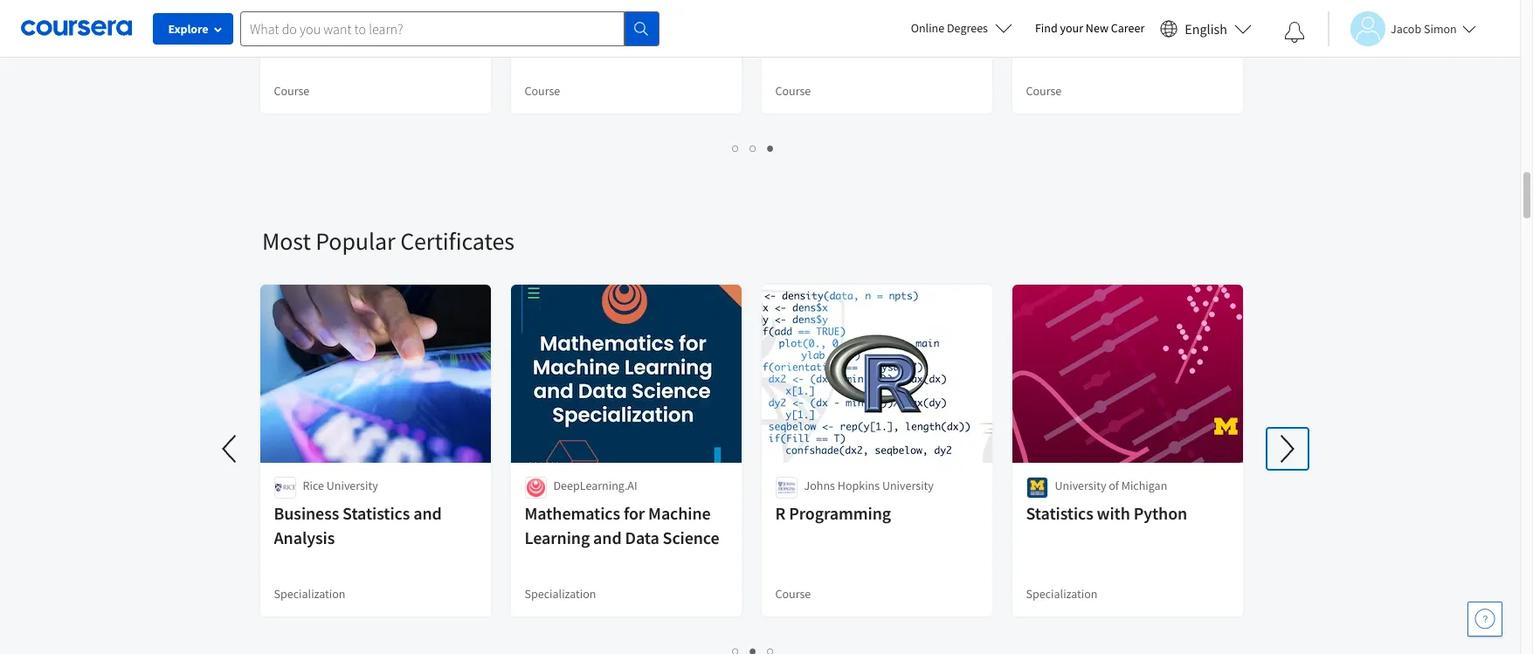 Task type: locate. For each thing, give the bounding box(es) containing it.
1 university from the left
[[327, 478, 379, 494]]

1 list from the top
[[262, 138, 1245, 158]]

1 horizontal spatial and
[[594, 527, 622, 549]]

econometrics:
[[1027, 0, 1133, 21]]

0 vertical spatial list
[[262, 138, 1245, 158]]

econometrics: methods and applications
[[1027, 0, 1200, 45]]

list
[[262, 138, 1245, 158], [262, 641, 1245, 654]]

1 button
[[727, 138, 745, 158]]

career
[[1111, 20, 1145, 36]]

popular
[[316, 225, 396, 257]]

university left of
[[1056, 478, 1107, 494]]

list containing 1
[[262, 138, 1245, 158]]

1 horizontal spatial statistics
[[1027, 502, 1094, 524]]

0 vertical spatial and
[[1027, 24, 1055, 45]]

analysis
[[274, 527, 335, 549]]

list inside most popular certificates carousel element
[[262, 641, 1245, 654]]

and for business statistics and analysis
[[414, 502, 442, 524]]

course inside most popular certificates carousel element
[[776, 586, 812, 602]]

0 horizontal spatial course link
[[259, 0, 493, 115]]

for
[[624, 502, 645, 524]]

0 horizontal spatial university
[[327, 478, 379, 494]]

course
[[274, 83, 310, 99], [525, 83, 561, 99], [776, 83, 812, 99], [1027, 83, 1062, 99], [776, 586, 812, 602]]

previous slide image
[[210, 428, 252, 470]]

next slide image
[[1267, 428, 1309, 470]]

university right hopkins
[[883, 478, 934, 494]]

and for econometrics: methods and applications
[[1027, 24, 1055, 45]]

1 horizontal spatial university
[[883, 478, 934, 494]]

statistics inside business statistics and analysis
[[343, 502, 411, 524]]

None search field
[[240, 11, 660, 46]]

statistics down rice university
[[343, 502, 411, 524]]

1 vertical spatial and
[[414, 502, 442, 524]]

rice university
[[303, 478, 379, 494]]

1 statistics from the left
[[343, 502, 411, 524]]

statistics down university of michigan image
[[1027, 502, 1094, 524]]

and inside business statistics and analysis
[[414, 502, 442, 524]]

1 horizontal spatial course link
[[509, 0, 744, 115]]

business statistics and analysis
[[274, 502, 442, 549]]

2 horizontal spatial university
[[1056, 478, 1107, 494]]

0 horizontal spatial specialization
[[274, 586, 346, 602]]

What do you want to learn? text field
[[240, 11, 625, 46]]

2 course link from the left
[[509, 0, 744, 115]]

most popular certificates
[[262, 225, 515, 257]]

machine
[[649, 502, 711, 524]]

specialization
[[274, 586, 346, 602], [525, 586, 597, 602], [1027, 586, 1098, 602]]

university
[[327, 478, 379, 494], [883, 478, 934, 494], [1056, 478, 1107, 494]]

find
[[1035, 20, 1058, 36]]

most popular certificates carousel element
[[210, 173, 1309, 654]]

statistics with python
[[1027, 502, 1188, 524]]

course link
[[259, 0, 493, 115], [509, 0, 744, 115], [760, 0, 994, 115]]

0 horizontal spatial and
[[414, 502, 442, 524]]

deeplearning.ai image
[[525, 477, 547, 499]]

1 specialization from the left
[[274, 586, 346, 602]]

rice university image
[[274, 477, 296, 499]]

1 vertical spatial list
[[262, 641, 1245, 654]]

your
[[1060, 20, 1084, 36]]

3
[[768, 140, 775, 156]]

new
[[1086, 20, 1109, 36]]

jacob
[[1391, 21, 1422, 36]]

and inside econometrics: methods and applications
[[1027, 24, 1055, 45]]

2 university from the left
[[883, 478, 934, 494]]

english button
[[1154, 0, 1259, 57]]

mathematics
[[525, 502, 621, 524]]

johns hopkins university
[[805, 478, 934, 494]]

2 horizontal spatial course link
[[760, 0, 994, 115]]

jacob simon
[[1391, 21, 1457, 36]]

2 statistics from the left
[[1027, 502, 1094, 524]]

1 course link from the left
[[259, 0, 493, 115]]

and
[[1027, 24, 1055, 45], [414, 502, 442, 524], [594, 527, 622, 549]]

johns hopkins university image
[[776, 477, 798, 499]]

r programming
[[776, 502, 892, 524]]

1 horizontal spatial specialization
[[525, 586, 597, 602]]

2 specialization from the left
[[525, 586, 597, 602]]

coursera image
[[21, 14, 132, 42]]

chevron down image
[[67, 26, 79, 39]]

explore
[[168, 21, 208, 37]]

2 horizontal spatial and
[[1027, 24, 1055, 45]]

jacob simon button
[[1328, 11, 1477, 46]]

statistics
[[343, 502, 411, 524], [1027, 502, 1094, 524]]

university right 'rice'
[[327, 478, 379, 494]]

most
[[262, 225, 311, 257]]

2 list from the top
[[262, 641, 1245, 654]]

2 vertical spatial and
[[594, 527, 622, 549]]

2 horizontal spatial specialization
[[1027, 586, 1098, 602]]

certificates
[[400, 225, 515, 257]]

0 horizontal spatial statistics
[[343, 502, 411, 524]]



Task type: describe. For each thing, give the bounding box(es) containing it.
online degrees button
[[897, 9, 1027, 47]]

learning
[[525, 527, 590, 549]]

methods
[[1136, 0, 1200, 21]]

mathematics for machine learning and data science
[[525, 502, 720, 549]]

3 specialization from the left
[[1027, 586, 1098, 602]]

rice
[[303, 478, 325, 494]]

programming
[[790, 502, 892, 524]]

find your new career
[[1035, 20, 1145, 36]]

online degrees
[[911, 20, 988, 36]]

data
[[626, 527, 660, 549]]

specialization for analysis
[[274, 586, 346, 602]]

applications
[[1059, 24, 1151, 45]]

help center image
[[1475, 609, 1496, 630]]

english
[[1185, 20, 1228, 37]]

science
[[663, 527, 720, 549]]

2
[[750, 140, 757, 156]]

explore button
[[153, 13, 233, 45]]

deeplearning.ai
[[554, 478, 638, 494]]

find your new career link
[[1027, 17, 1154, 39]]

degrees
[[947, 20, 988, 36]]

johns
[[805, 478, 836, 494]]

of
[[1110, 478, 1120, 494]]

simon
[[1424, 21, 1457, 36]]

python
[[1134, 502, 1188, 524]]

3 course link from the left
[[760, 0, 994, 115]]

university of michigan image
[[1027, 477, 1049, 499]]

r
[[776, 502, 786, 524]]

and inside mathematics for machine learning and data science
[[594, 527, 622, 549]]

show notifications image
[[1285, 22, 1306, 43]]

university of michigan
[[1056, 478, 1168, 494]]

3 button
[[762, 138, 780, 158]]

michigan
[[1122, 478, 1168, 494]]

1
[[733, 140, 740, 156]]

online
[[911, 20, 945, 36]]

business
[[274, 502, 340, 524]]

specialization for learning
[[525, 586, 597, 602]]

with
[[1098, 502, 1131, 524]]

hopkins
[[838, 478, 881, 494]]

3 university from the left
[[1056, 478, 1107, 494]]

2 button
[[745, 138, 762, 158]]



Task type: vqa. For each thing, say whether or not it's contained in the screenshot.
first Course link
yes



